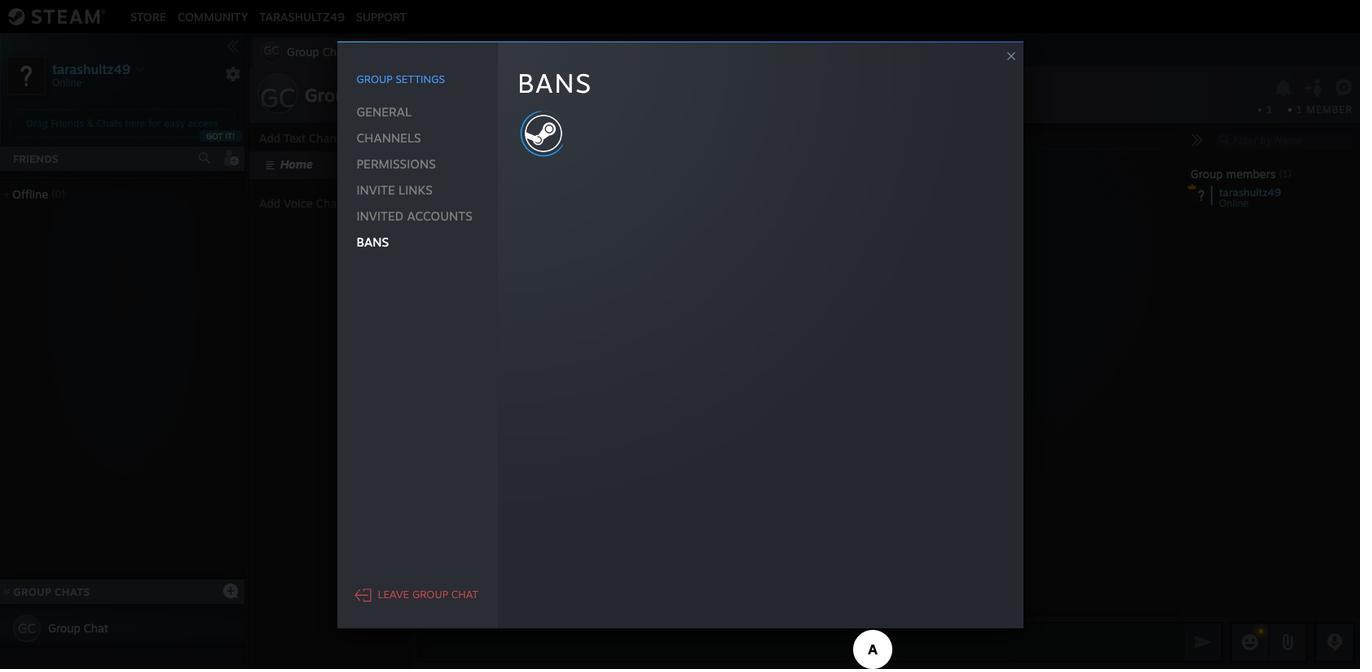 Task type: locate. For each thing, give the bounding box(es) containing it.
1 vertical spatial chats
[[55, 586, 90, 599]]

invite a friend to this group chat image
[[1304, 77, 1325, 98]]

1 vertical spatial channel
[[316, 196, 359, 210]]

1 horizontal spatial tarashultz49
[[259, 9, 345, 23]]

add voice channel
[[259, 196, 359, 210]]

for
[[148, 117, 161, 130]]

0 horizontal spatial tarashultz49
[[52, 61, 130, 77]]

2 1 from the left
[[1297, 104, 1303, 116]]

0 horizontal spatial 1
[[1267, 104, 1272, 116]]

0 horizontal spatial group chat
[[48, 622, 108, 636]]

tarashultz49 down members
[[1219, 186, 1281, 199]]

gc down tarashultz49 link
[[264, 43, 279, 57]]

add for add voice channel
[[259, 196, 280, 210]]

gc up text
[[260, 81, 296, 114]]

1 left member
[[1297, 104, 1303, 116]]

group members
[[1191, 167, 1276, 181]]

send special image
[[1278, 633, 1297, 653]]

group chat up channels
[[305, 84, 401, 106]]

gc down 'collapse chats list' image
[[18, 621, 36, 637]]

bans
[[518, 66, 592, 99], [357, 234, 389, 250]]

1 for 1
[[1267, 104, 1272, 116]]

links
[[399, 182, 433, 198]]

drag friends & chats here for easy access
[[27, 117, 218, 130]]

accounts
[[407, 208, 473, 224]]

0 horizontal spatial bans
[[357, 234, 389, 250]]

friday,
[[599, 144, 624, 154]]

store
[[130, 9, 166, 23]]

None text field
[[417, 623, 1181, 663]]

chats right 'collapse chats list' image
[[55, 586, 90, 599]]

1 up filter by name text field
[[1267, 104, 1272, 116]]

chat inside gc group chat
[[323, 45, 347, 59]]

add left voice
[[259, 196, 280, 210]]

chats right &
[[97, 117, 122, 130]]

1 horizontal spatial group chat
[[305, 84, 401, 106]]

chats
[[97, 117, 122, 130], [55, 586, 90, 599]]

1 vertical spatial gc
[[260, 81, 296, 114]]

group inside gc group chat
[[287, 45, 319, 59]]

1 1 from the left
[[1267, 104, 1272, 116]]

add left text
[[259, 131, 280, 145]]

0 vertical spatial chats
[[97, 117, 122, 130]]

&
[[87, 117, 94, 130]]

0 vertical spatial group chat
[[305, 84, 401, 106]]

collapse member list image
[[1191, 134, 1204, 147]]

2 horizontal spatial tarashultz49
[[1219, 186, 1281, 199]]

group chat down group chats
[[48, 622, 108, 636]]

submit image
[[1192, 632, 1214, 653]]

close this tab image
[[387, 47, 403, 57]]

collapse chats list image
[[0, 589, 19, 596]]

permissions
[[357, 156, 436, 172]]

0 vertical spatial channel
[[309, 131, 352, 145]]

november
[[626, 144, 666, 154]]

gc group chat
[[264, 43, 347, 59]]

drag
[[27, 117, 48, 130]]

1 add from the top
[[259, 131, 280, 145]]

0 vertical spatial add
[[259, 131, 280, 145]]

tarashultz49 up &
[[52, 61, 130, 77]]

friends left &
[[51, 117, 84, 130]]

tarashultz49 up gc group chat
[[259, 9, 345, 23]]

friends down "drag"
[[13, 152, 58, 165]]

2 add from the top
[[259, 196, 280, 210]]

1 vertical spatial add
[[259, 196, 280, 210]]

friends
[[51, 117, 84, 130], [13, 152, 58, 165]]

0 vertical spatial bans
[[518, 66, 592, 99]]

chat
[[323, 45, 347, 59], [362, 84, 401, 106], [451, 588, 479, 601], [84, 622, 108, 636]]

gc
[[264, 43, 279, 57], [260, 81, 296, 114], [18, 621, 36, 637]]

group chat
[[305, 84, 401, 106], [48, 622, 108, 636]]

0 vertical spatial tarashultz49
[[259, 9, 345, 23]]

group
[[287, 45, 319, 59], [357, 72, 393, 85], [305, 84, 357, 106], [1191, 167, 1223, 181], [13, 586, 51, 599], [412, 588, 448, 601], [48, 622, 80, 636]]

1 vertical spatial tarashultz49
[[52, 61, 130, 77]]

tarashultz49 link
[[254, 9, 350, 23]]

online
[[1219, 197, 1249, 209]]

offline
[[12, 187, 48, 201]]

channel right voice
[[316, 196, 359, 210]]

channel for add text channel
[[309, 131, 352, 145]]

add
[[259, 131, 280, 145], [259, 196, 280, 210]]

0 horizontal spatial chats
[[55, 586, 90, 599]]

1 vertical spatial bans
[[357, 234, 389, 250]]

tarashultz49
[[259, 9, 345, 23], [52, 61, 130, 77], [1219, 186, 1281, 199]]

1 horizontal spatial chats
[[97, 117, 122, 130]]

channel
[[309, 131, 352, 145], [316, 196, 359, 210]]

chat down tarashultz49 link
[[323, 45, 347, 59]]

tarashultz49 online
[[1219, 186, 1281, 209]]

channel right text
[[309, 131, 352, 145]]

0 vertical spatial gc
[[264, 43, 279, 57]]

1 horizontal spatial 1
[[1297, 104, 1303, 116]]

1 for 1 member
[[1297, 104, 1303, 116]]

1
[[1267, 104, 1272, 116], [1297, 104, 1303, 116]]



Task type: describe. For each thing, give the bounding box(es) containing it.
invited accounts
[[357, 208, 473, 224]]

text
[[284, 131, 306, 145]]

support
[[356, 9, 407, 23]]

channels
[[357, 130, 421, 145]]

member
[[1307, 104, 1353, 116]]

search my friends list image
[[197, 151, 212, 165]]

group chats
[[13, 586, 90, 599]]

group settings
[[357, 72, 445, 85]]

invite
[[357, 182, 395, 198]]

2023
[[682, 144, 703, 154]]

1 member
[[1297, 104, 1353, 116]]

add text channel
[[259, 131, 352, 145]]

invite links
[[357, 182, 433, 198]]

members
[[1226, 167, 1276, 181]]

manage notification settings image
[[1273, 79, 1294, 97]]

home
[[280, 157, 313, 171]]

here
[[125, 117, 146, 130]]

settings
[[396, 72, 445, 85]]

general
[[357, 104, 412, 119]]

create a group chat image
[[222, 583, 239, 599]]

1 horizontal spatial bans
[[518, 66, 592, 99]]

manage group chat settings image
[[1335, 79, 1356, 100]]

gc inside gc group chat
[[264, 43, 279, 57]]

unpin channel list image
[[385, 127, 406, 148]]

0 vertical spatial friends
[[51, 117, 84, 130]]

chat up channels
[[362, 84, 401, 106]]

access
[[188, 117, 218, 130]]

add a friend image
[[222, 149, 240, 167]]

2 vertical spatial tarashultz49
[[1219, 186, 1281, 199]]

channel for add voice channel
[[316, 196, 359, 210]]

17,
[[668, 144, 680, 154]]

community
[[178, 9, 248, 23]]

leave group chat
[[378, 588, 479, 601]]

leave
[[378, 588, 409, 601]]

chat down group chats
[[84, 622, 108, 636]]

support link
[[350, 9, 413, 23]]

1 vertical spatial group chat
[[48, 622, 108, 636]]

voice
[[284, 196, 313, 210]]

Filter by Name text field
[[1214, 130, 1354, 152]]

chat right leave
[[451, 588, 479, 601]]

1 vertical spatial friends
[[13, 152, 58, 165]]

invited
[[357, 208, 404, 224]]

community link
[[172, 9, 254, 23]]

2 vertical spatial gc
[[18, 621, 36, 637]]

manage friends list settings image
[[225, 66, 241, 82]]

store link
[[125, 9, 172, 23]]

add for add text channel
[[259, 131, 280, 145]]

easy
[[164, 117, 185, 130]]

friday, november 17, 2023
[[599, 144, 703, 154]]



Task type: vqa. For each thing, say whether or not it's contained in the screenshot.
© Valve Corporation. All Rights Reserved. All Trademarks Are Property Of Their Respective Owners In The Us And Other Countries. Some Geospatial Data On This Website Is Provided By Geonames.Org .
no



